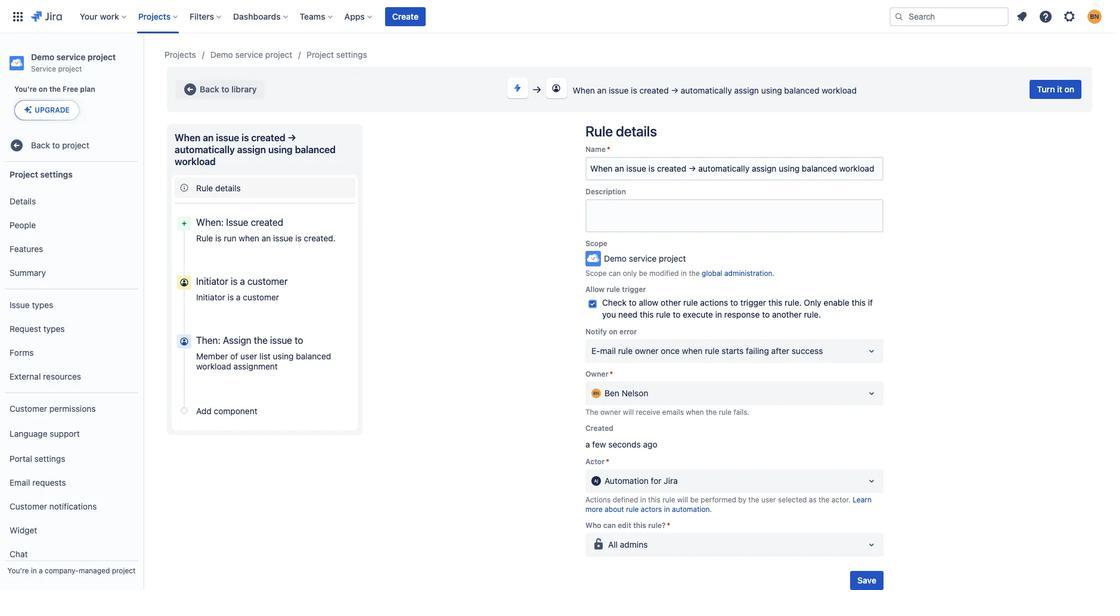 Task type: locate. For each thing, give the bounding box(es) containing it.
1 horizontal spatial on
[[609, 327, 618, 336]]

this right edit at the bottom of the page
[[634, 521, 647, 530]]

can for scope
[[609, 269, 621, 278]]

1 vertical spatial project
[[10, 169, 38, 179]]

1 horizontal spatial will
[[678, 496, 689, 505]]

2 vertical spatial rule
[[196, 233, 213, 243]]

on for notify on error
[[609, 327, 618, 336]]

open image up save
[[865, 538, 879, 552]]

owner left 'once'
[[635, 346, 659, 356]]

primary element
[[7, 0, 890, 33]]

assign
[[735, 85, 759, 95], [237, 144, 266, 155]]

your
[[80, 11, 98, 21]]

0 vertical spatial can
[[609, 269, 621, 278]]

once
[[661, 346, 680, 356]]

actions
[[586, 496, 611, 505]]

issue
[[226, 217, 248, 228], [10, 300, 30, 310]]

0 horizontal spatial →
[[288, 132, 296, 143]]

in right actors
[[664, 505, 670, 514]]

0 horizontal spatial rule.
[[785, 298, 802, 308]]

user right of on the left bottom of page
[[240, 351, 257, 361]]

customer up 'language'
[[10, 404, 47, 414]]

the right by
[[749, 496, 760, 505]]

demo service project link
[[210, 48, 292, 62]]

rule. up another
[[785, 298, 802, 308]]

the left free
[[49, 85, 61, 94]]

you're in a company-managed project
[[7, 567, 136, 576]]

then:
[[196, 335, 221, 346]]

1 customer from the top
[[10, 404, 47, 414]]

customer notifications link
[[5, 495, 138, 519]]

will up automation.
[[678, 496, 689, 505]]

0 vertical spatial open image
[[865, 344, 879, 358]]

2 horizontal spatial on
[[1065, 84, 1075, 94]]

will inside alert
[[623, 408, 634, 417]]

when inside notify on error element
[[682, 346, 703, 356]]

0 vertical spatial back
[[200, 84, 219, 94]]

0 horizontal spatial assign
[[237, 144, 266, 155]]

global
[[702, 269, 723, 278]]

rule up when:
[[196, 183, 213, 193]]

0 horizontal spatial user
[[240, 351, 257, 361]]

0 horizontal spatial rule details
[[196, 183, 241, 193]]

nelson
[[622, 388, 649, 398]]

open image for actor *
[[865, 474, 879, 488]]

types right request
[[43, 324, 65, 334]]

on right "it"
[[1065, 84, 1075, 94]]

people
[[10, 220, 36, 230]]

dashboards
[[233, 11, 281, 21]]

rule right the mail
[[618, 346, 633, 356]]

2 horizontal spatial an
[[597, 85, 607, 95]]

1 vertical spatial projects
[[165, 50, 196, 60]]

1 vertical spatial assign
[[237, 144, 266, 155]]

add
[[196, 406, 212, 416]]

be
[[639, 269, 648, 278], [691, 496, 699, 505]]

banner
[[0, 0, 1117, 33]]

save button
[[851, 571, 884, 590]]

1 group from the top
[[5, 186, 138, 289]]

trigger up response
[[741, 298, 767, 308]]

0 vertical spatial assign
[[735, 85, 759, 95]]

1 horizontal spatial project settings
[[307, 50, 367, 60]]

0 vertical spatial projects
[[138, 11, 171, 21]]

settings inside group
[[34, 454, 65, 464]]

3 open image from the top
[[865, 538, 879, 552]]

* for owner *
[[610, 370, 613, 379]]

automation for jira
[[605, 476, 678, 486]]

project
[[307, 50, 334, 60], [10, 169, 38, 179]]

rule up execute
[[684, 298, 698, 308]]

description
[[586, 187, 626, 196]]

your profile and settings image
[[1088, 9, 1102, 24]]

name *
[[586, 145, 611, 154]]

user
[[240, 351, 257, 361], [762, 496, 776, 505]]

0 vertical spatial user
[[240, 351, 257, 361]]

be up automation.
[[691, 496, 699, 505]]

in inside learn more about rule actors in automation.
[[664, 505, 670, 514]]

permissions
[[49, 404, 96, 414]]

owner
[[635, 346, 659, 356], [601, 408, 621, 417]]

an right run on the left top of the page
[[262, 233, 271, 243]]

customer
[[247, 276, 288, 287], [243, 292, 279, 302]]

owner inside alert
[[601, 408, 621, 417]]

rule inside when: issue created rule is run when an issue is created.
[[196, 233, 213, 243]]

0 vertical spatial details
[[616, 123, 657, 140]]

1 horizontal spatial project
[[307, 50, 334, 60]]

details inside rule details button
[[215, 183, 241, 193]]

back inside button
[[200, 84, 219, 94]]

0 horizontal spatial owner
[[601, 408, 621, 417]]

as
[[809, 496, 817, 505]]

1 vertical spatial owner
[[601, 408, 621, 417]]

name
[[586, 145, 606, 154]]

this left if
[[852, 298, 866, 308]]

project down teams 'popup button'
[[307, 50, 334, 60]]

1 horizontal spatial user
[[762, 496, 776, 505]]

seconds
[[609, 440, 641, 450]]

actions defined in this rule will be performed by the user selected as the actor.
[[586, 496, 853, 505]]

automation
[[605, 476, 649, 486]]

1 vertical spatial when
[[682, 346, 703, 356]]

1 vertical spatial be
[[691, 496, 699, 505]]

0 horizontal spatial service
[[56, 52, 85, 62]]

workload
[[822, 85, 857, 95], [175, 156, 216, 167], [196, 361, 231, 372]]

1 vertical spatial trigger
[[741, 298, 767, 308]]

summary
[[10, 268, 46, 278]]

demo up service
[[31, 52, 54, 62]]

* right owner
[[610, 370, 613, 379]]

0 vertical spatial project settings
[[307, 50, 367, 60]]

rule details button
[[174, 178, 356, 198]]

back for back to project
[[31, 140, 50, 150]]

types
[[32, 300, 53, 310], [43, 324, 65, 334]]

1 horizontal spatial trigger
[[741, 298, 767, 308]]

1 vertical spatial project settings
[[10, 169, 73, 179]]

2 vertical spatial an
[[262, 233, 271, 243]]

details
[[616, 123, 657, 140], [215, 183, 241, 193]]

an inside when: issue created rule is run when an issue is created.
[[262, 233, 271, 243]]

service up only
[[629, 253, 657, 264]]

assign inside "when an issue is created → automatically assign using balanced workload"
[[237, 144, 266, 155]]

* right actor
[[606, 457, 610, 466]]

it
[[1058, 84, 1063, 94]]

in down actions
[[716, 310, 722, 320]]

0 vertical spatial scope
[[586, 239, 608, 248]]

types up the request types
[[32, 300, 53, 310]]

types for issue types
[[32, 300, 53, 310]]

2 scope from the top
[[586, 269, 607, 278]]

2 vertical spatial created
[[251, 217, 283, 228]]

0 vertical spatial when
[[573, 85, 595, 95]]

be right only
[[639, 269, 648, 278]]

demo service project up only
[[604, 253, 686, 264]]

0 horizontal spatial demo service project
[[210, 50, 292, 60]]

open image inside notify on error element
[[865, 344, 879, 358]]

1 horizontal spatial details
[[616, 123, 657, 140]]

rule?
[[649, 521, 666, 530]]

0 vertical spatial rule details
[[586, 123, 657, 140]]

e-mail rule owner once when rule starts failing after success
[[592, 346, 823, 356]]

rule down defined
[[626, 505, 639, 514]]

you're down service
[[14, 85, 37, 94]]

a left company-
[[39, 567, 43, 576]]

assign
[[223, 335, 251, 346]]

group
[[5, 186, 138, 289], [5, 289, 138, 392], [5, 392, 138, 591]]

created inside "when an issue is created → automatically assign using balanced workload"
[[251, 132, 286, 143]]

0 horizontal spatial when an issue is created → automatically assign using balanced workload
[[175, 132, 338, 167]]

all admins image
[[592, 538, 606, 552]]

settings down apps
[[336, 50, 367, 60]]

1 vertical spatial rule details
[[196, 183, 241, 193]]

customer up then: assign the issue to
[[243, 292, 279, 302]]

2 vertical spatial when
[[686, 408, 704, 417]]

rule down when:
[[196, 233, 213, 243]]

teams
[[300, 11, 325, 21]]

open image up learn
[[865, 474, 879, 488]]

rule inside alert
[[719, 408, 732, 417]]

open image for who can edit this rule? *
[[865, 538, 879, 552]]

jira image
[[31, 9, 62, 24], [31, 9, 62, 24]]

rule left starts
[[705, 346, 720, 356]]

issue inside when: issue created rule is run when an issue is created.
[[273, 233, 293, 243]]

project up scope can only be modified in the global administration .
[[659, 253, 686, 264]]

settings up requests
[[34, 454, 65, 464]]

automation for jira image
[[592, 477, 601, 486]]

can left edit at the bottom of the page
[[604, 521, 616, 530]]

service inside demo service project service project
[[56, 52, 85, 62]]

few
[[593, 440, 606, 450]]

response
[[725, 310, 760, 320]]

rule details up name *
[[586, 123, 657, 140]]

1 vertical spatial open image
[[865, 474, 879, 488]]

1 horizontal spatial issue
[[226, 217, 248, 228]]

Notify on error text field
[[592, 345, 594, 357]]

1 vertical spatial created
[[251, 132, 286, 143]]

will
[[623, 408, 634, 417], [678, 496, 689, 505]]

rule details up when:
[[196, 183, 241, 193]]

demo service project up library at left
[[210, 50, 292, 60]]

an up name *
[[597, 85, 607, 95]]

modified
[[650, 269, 679, 278]]

1 open image from the top
[[865, 344, 879, 358]]

using inside member of user list using balanced workload assignment
[[273, 351, 294, 361]]

member
[[196, 351, 228, 361]]

rule
[[607, 285, 620, 294], [684, 298, 698, 308], [656, 310, 671, 320], [618, 346, 633, 356], [705, 346, 720, 356], [719, 408, 732, 417], [663, 496, 676, 505], [626, 505, 639, 514]]

1 vertical spatial using
[[268, 144, 293, 155]]

2 customer from the top
[[10, 501, 47, 512]]

1 horizontal spatial automatically
[[681, 85, 732, 95]]

1 horizontal spatial demo
[[210, 50, 233, 60]]

to left library at left
[[221, 84, 229, 94]]

using
[[762, 85, 782, 95], [268, 144, 293, 155], [273, 351, 294, 361]]

1 vertical spatial demo service project
[[604, 253, 686, 264]]

1 horizontal spatial an
[[262, 233, 271, 243]]

forms link
[[5, 341, 138, 365]]

0 horizontal spatial an
[[203, 132, 214, 143]]

2 vertical spatial using
[[273, 351, 294, 361]]

service up library at left
[[235, 50, 263, 60]]

0 vertical spatial settings
[[336, 50, 367, 60]]

back to project link
[[5, 134, 138, 157]]

back to library button
[[176, 80, 264, 99]]

1 horizontal spatial →
[[671, 85, 679, 95]]

1 horizontal spatial be
[[691, 496, 699, 505]]

run
[[224, 233, 237, 243]]

customer for customer notifications
[[10, 501, 47, 512]]

settings for demo service project
[[336, 50, 367, 60]]

open image up open icon
[[865, 344, 879, 358]]

2 open image from the top
[[865, 474, 879, 488]]

in right "modified"
[[681, 269, 687, 278]]

customer up the widget
[[10, 501, 47, 512]]

back down upgrade button
[[31, 140, 50, 150]]

projects inside popup button
[[138, 11, 171, 21]]

0 vertical spatial demo service project
[[210, 50, 292, 60]]

1 vertical spatial settings
[[40, 169, 73, 179]]

the right as
[[819, 496, 830, 505]]

None text field
[[592, 388, 594, 400], [592, 475, 594, 487], [592, 388, 594, 400], [592, 475, 594, 487]]

initiator down run on the left top of the page
[[196, 276, 228, 287]]

turn it on
[[1038, 84, 1075, 94]]

about
[[605, 505, 624, 514]]

service up free
[[56, 52, 85, 62]]

issue inside group
[[10, 300, 30, 310]]

customer down when: issue created rule is run when an issue is created. at the top left of the page
[[247, 276, 288, 287]]

notifications
[[49, 501, 97, 512]]

learn
[[853, 496, 872, 505]]

when for e-mail rule owner once when rule starts failing after success
[[682, 346, 703, 356]]

1 vertical spatial customer
[[10, 501, 47, 512]]

to down other
[[673, 310, 681, 320]]

0 vertical spatial when an issue is created → automatically assign using balanced workload
[[573, 85, 857, 95]]

project settings up details
[[10, 169, 73, 179]]

in up actors
[[640, 496, 646, 505]]

jira
[[664, 476, 678, 486]]

2 group from the top
[[5, 289, 138, 392]]

3 group from the top
[[5, 392, 138, 591]]

the
[[49, 85, 61, 94], [689, 269, 700, 278], [254, 335, 268, 346], [706, 408, 717, 417], [749, 496, 760, 505], [819, 496, 830, 505]]

can left only
[[609, 269, 621, 278]]

back left library at left
[[200, 84, 219, 94]]

service
[[235, 50, 263, 60], [56, 52, 85, 62], [629, 253, 657, 264]]

user left the selected
[[762, 496, 776, 505]]

balanced inside member of user list using balanced workload assignment
[[296, 351, 331, 361]]

0 vertical spatial →
[[671, 85, 679, 95]]

projects link
[[165, 48, 196, 62]]

settings down back to project
[[40, 169, 73, 179]]

1 scope from the top
[[586, 239, 608, 248]]

project down upgrade
[[62, 140, 89, 150]]

forms
[[10, 348, 34, 358]]

after
[[772, 346, 790, 356]]

0 vertical spatial be
[[639, 269, 648, 278]]

to down upgrade
[[52, 140, 60, 150]]

when right emails
[[686, 408, 704, 417]]

a down when: issue created rule is run when an issue is created. at the top left of the page
[[240, 276, 245, 287]]

1 vertical spatial back
[[31, 140, 50, 150]]

0 horizontal spatial details
[[215, 183, 241, 193]]

0 vertical spatial initiator
[[196, 276, 228, 287]]

when inside alert
[[686, 408, 704, 417]]

0 vertical spatial types
[[32, 300, 53, 310]]

then: assign the issue to
[[196, 335, 303, 346]]

issue up run on the left top of the page
[[226, 217, 248, 228]]

owner
[[586, 370, 609, 379]]

1 vertical spatial you're
[[7, 567, 29, 576]]

created.
[[304, 233, 336, 243]]

1 vertical spatial automatically
[[175, 144, 235, 155]]

on left error
[[609, 327, 618, 336]]

1 vertical spatial can
[[604, 521, 616, 530]]

chat
[[10, 549, 28, 559]]

rule. down only
[[804, 310, 821, 320]]

when right 'once'
[[682, 346, 703, 356]]

language support link
[[5, 421, 138, 447]]

1 vertical spatial initiator
[[196, 292, 225, 302]]

2 vertical spatial balanced
[[296, 351, 331, 361]]

rule up name *
[[586, 123, 613, 140]]

banner containing your work
[[0, 0, 1117, 33]]

sidebar navigation image
[[130, 48, 156, 72]]

rule
[[586, 123, 613, 140], [196, 183, 213, 193], [196, 233, 213, 243]]

projects right work
[[138, 11, 171, 21]]

scope can only be modified in the global administration .
[[586, 269, 775, 278]]

* right name
[[607, 145, 611, 154]]

1 vertical spatial details
[[215, 183, 241, 193]]

0 horizontal spatial back
[[31, 140, 50, 150]]

in
[[681, 269, 687, 278], [716, 310, 722, 320], [640, 496, 646, 505], [664, 505, 670, 514], [31, 567, 37, 576]]

2 initiator from the top
[[196, 292, 225, 302]]

demo up only
[[604, 253, 627, 264]]

projects right sidebar navigation 'icon'
[[165, 50, 196, 60]]

trigger down only
[[622, 285, 646, 294]]

2 vertical spatial open image
[[865, 538, 879, 552]]

rule down other
[[656, 310, 671, 320]]

0 horizontal spatial project
[[10, 169, 38, 179]]

2 vertical spatial workload
[[196, 361, 231, 372]]

1 initiator from the top
[[196, 276, 228, 287]]

0 horizontal spatial on
[[39, 85, 47, 94]]

2 vertical spatial settings
[[34, 454, 65, 464]]

None field
[[587, 158, 883, 180]]

upgrade
[[35, 106, 70, 115]]

1 vertical spatial will
[[678, 496, 689, 505]]

customer notifications
[[10, 501, 97, 512]]

the
[[586, 408, 599, 417]]

rule left fails.
[[719, 408, 732, 417]]

0 vertical spatial using
[[762, 85, 782, 95]]

balanced inside "when an issue is created → automatically assign using balanced workload"
[[295, 144, 336, 155]]

you're down chat
[[7, 567, 29, 576]]

back for back to library
[[200, 84, 219, 94]]

an down back to library button
[[203, 132, 214, 143]]

0 vertical spatial rule.
[[785, 298, 802, 308]]

you're for you're in a company-managed project
[[7, 567, 29, 576]]

external
[[10, 371, 41, 382]]

to up response
[[731, 298, 738, 308]]

customer for customer permissions
[[10, 404, 47, 414]]

portal
[[10, 454, 32, 464]]

work
[[100, 11, 119, 21]]

settings image
[[1063, 9, 1077, 24]]

owner right the
[[601, 408, 621, 417]]

will down ben nelson
[[623, 408, 634, 417]]

to inside back to project link
[[52, 140, 60, 150]]

1 vertical spatial an
[[203, 132, 214, 143]]

0 horizontal spatial will
[[623, 408, 634, 417]]

0 vertical spatial automatically
[[681, 85, 732, 95]]

1 vertical spatial scope
[[586, 269, 607, 278]]

language
[[10, 429, 47, 439]]

demo
[[210, 50, 233, 60], [31, 52, 54, 62], [604, 253, 627, 264]]

this
[[769, 298, 783, 308], [852, 298, 866, 308], [640, 310, 654, 320], [648, 496, 661, 505], [634, 521, 647, 530]]

the left fails.
[[706, 408, 717, 417]]

open image
[[865, 344, 879, 358], [865, 474, 879, 488], [865, 538, 879, 552]]

this up another
[[769, 298, 783, 308]]

demo up back to library button
[[210, 50, 233, 60]]

when inside when: issue created rule is run when an issue is created.
[[239, 233, 259, 243]]

initiator
[[196, 276, 228, 287], [196, 292, 225, 302]]

the owner will receive emails when the rule fails.
[[586, 408, 750, 417]]

language support
[[10, 429, 80, 439]]

1 vertical spatial customer
[[243, 292, 279, 302]]

when inside "when an issue is created → automatically assign using balanced workload"
[[175, 132, 201, 143]]

scope for scope can only be modified in the global administration .
[[586, 269, 607, 278]]

on for you're on the free plan
[[39, 85, 47, 94]]

created
[[586, 424, 614, 433]]

email requests link
[[5, 471, 138, 495]]



Task type: describe. For each thing, give the bounding box(es) containing it.
turn
[[1038, 84, 1055, 94]]

* right rule?
[[667, 521, 671, 530]]

upgrade button
[[15, 101, 79, 120]]

customer permissions
[[10, 404, 96, 414]]

edit
[[618, 521, 632, 530]]

widget link
[[5, 519, 138, 543]]

request types link
[[5, 317, 138, 341]]

your work
[[80, 11, 119, 21]]

filters
[[190, 11, 214, 21]]

1 vertical spatial when an issue is created → automatically assign using balanced workload
[[175, 132, 338, 167]]

actor.
[[832, 496, 851, 505]]

user inside member of user list using balanced workload assignment
[[240, 351, 257, 361]]

ben nelson
[[605, 388, 649, 398]]

when: issue created rule is run when an issue is created.
[[196, 217, 336, 243]]

workload inside member of user list using balanced workload assignment
[[196, 361, 231, 372]]

learn more about rule actors in automation. link
[[586, 496, 872, 514]]

apps
[[345, 11, 365, 21]]

learn more about rule actors in automation.
[[586, 496, 872, 514]]

demo inside "demo service project" link
[[210, 50, 233, 60]]

0 horizontal spatial trigger
[[622, 285, 646, 294]]

you're for you're on the free plan
[[14, 85, 37, 94]]

who
[[586, 521, 602, 530]]

save
[[858, 576, 877, 586]]

ben nelson image
[[592, 389, 601, 398]]

0 vertical spatial workload
[[822, 85, 857, 95]]

0 vertical spatial customer
[[247, 276, 288, 287]]

project settings link
[[307, 48, 367, 62]]

when for the owner will receive emails when the rule fails.
[[686, 408, 704, 417]]

projects for projects link
[[165, 50, 196, 60]]

on inside button
[[1065, 84, 1075, 94]]

to inside back to library button
[[221, 84, 229, 94]]

.
[[773, 269, 775, 278]]

owner *
[[586, 370, 613, 379]]

1 vertical spatial →
[[288, 132, 296, 143]]

2 horizontal spatial service
[[629, 253, 657, 264]]

0 vertical spatial rule
[[586, 123, 613, 140]]

who can edit this rule? *
[[586, 521, 671, 530]]

customer permissions link
[[5, 397, 138, 421]]

in left company-
[[31, 567, 37, 576]]

features
[[10, 244, 43, 254]]

projects for projects popup button
[[138, 11, 171, 21]]

add component button
[[174, 401, 356, 421]]

rule details inside button
[[196, 183, 241, 193]]

of
[[230, 351, 238, 361]]

another
[[772, 310, 802, 320]]

0 vertical spatial created
[[640, 85, 669, 95]]

the owner will receive emails when the rule fails. alert
[[586, 408, 884, 418]]

failing
[[746, 346, 769, 356]]

rule inside learn more about rule actors in automation.
[[626, 505, 639, 514]]

to up member of user list using balanced workload assignment
[[295, 335, 303, 346]]

search image
[[895, 12, 904, 21]]

more
[[586, 505, 603, 514]]

selected
[[778, 496, 807, 505]]

component
[[214, 406, 258, 416]]

group containing customer permissions
[[5, 392, 138, 591]]

need
[[619, 310, 638, 320]]

when:
[[196, 217, 224, 228]]

apps button
[[341, 7, 377, 26]]

demo inside demo service project service project
[[31, 52, 54, 62]]

0 vertical spatial balanced
[[785, 85, 820, 95]]

* for actor *
[[606, 457, 610, 466]]

projects button
[[135, 7, 183, 26]]

scope for scope
[[586, 239, 608, 248]]

by
[[739, 496, 747, 505]]

actors
[[641, 505, 662, 514]]

fails.
[[734, 408, 750, 417]]

settings for language support
[[34, 454, 65, 464]]

library
[[232, 84, 257, 94]]

only
[[623, 269, 637, 278]]

0 horizontal spatial project settings
[[10, 169, 73, 179]]

resources
[[43, 371, 81, 382]]

rule down jira
[[663, 496, 676, 505]]

notify
[[586, 327, 607, 336]]

receive
[[636, 408, 661, 417]]

1 vertical spatial workload
[[175, 156, 216, 167]]

project up free
[[58, 64, 82, 73]]

group containing details
[[5, 186, 138, 289]]

a up assign
[[236, 292, 241, 302]]

1 horizontal spatial service
[[235, 50, 263, 60]]

all admins
[[608, 540, 648, 550]]

add component
[[196, 406, 258, 416]]

create button
[[385, 7, 426, 26]]

mail
[[600, 346, 616, 356]]

this up actors
[[648, 496, 661, 505]]

group containing issue types
[[5, 289, 138, 392]]

issue inside when: issue created rule is run when an issue is created.
[[226, 217, 248, 228]]

teams button
[[296, 7, 337, 26]]

this down allow
[[640, 310, 654, 320]]

you're on the free plan
[[14, 85, 95, 94]]

can for who
[[604, 521, 616, 530]]

0 vertical spatial project
[[307, 50, 334, 60]]

actions
[[700, 298, 728, 308]]

issue types
[[10, 300, 53, 310]]

owner inside notify on error element
[[635, 346, 659, 356]]

email requests
[[10, 478, 66, 488]]

back to project
[[31, 140, 89, 150]]

details link
[[5, 190, 138, 214]]

the up the list
[[254, 335, 268, 346]]

administration
[[725, 269, 773, 278]]

features link
[[5, 237, 138, 261]]

error
[[620, 327, 637, 336]]

list
[[260, 351, 271, 361]]

managed
[[79, 567, 110, 576]]

project down dashboards dropdown button
[[265, 50, 292, 60]]

appswitcher icon image
[[11, 9, 25, 24]]

* for name *
[[607, 145, 611, 154]]

open image
[[865, 386, 879, 401]]

people link
[[5, 214, 138, 237]]

project up the plan
[[88, 52, 116, 62]]

1 horizontal spatial rule details
[[586, 123, 657, 140]]

actor
[[586, 457, 605, 466]]

notifications image
[[1015, 9, 1030, 24]]

to left another
[[762, 310, 770, 320]]

free
[[63, 85, 78, 94]]

2 horizontal spatial demo
[[604, 253, 627, 264]]

execute
[[683, 310, 713, 320]]

the left the global
[[689, 269, 700, 278]]

enable
[[824, 298, 850, 308]]

notify on error element
[[586, 339, 884, 363]]

an inside "when an issue is created → automatically assign using balanced workload"
[[203, 132, 214, 143]]

to up need
[[629, 298, 637, 308]]

only
[[804, 298, 822, 308]]

1 horizontal spatial rule.
[[804, 310, 821, 320]]

company-
[[45, 567, 79, 576]]

types for request types
[[43, 324, 65, 334]]

starts
[[722, 346, 744, 356]]

if
[[868, 298, 873, 308]]

allow
[[639, 298, 659, 308]]

widget
[[10, 525, 37, 535]]

actor *
[[586, 457, 610, 466]]

defined
[[613, 496, 638, 505]]

0 horizontal spatial be
[[639, 269, 648, 278]]

1 horizontal spatial demo service project
[[604, 253, 686, 264]]

turn it on button
[[1030, 80, 1082, 99]]

0 vertical spatial an
[[597, 85, 607, 95]]

Description text field
[[586, 199, 884, 233]]

1 horizontal spatial when
[[573, 85, 595, 95]]

1 horizontal spatial when an issue is created → automatically assign using balanced workload
[[573, 85, 857, 95]]

chat link
[[5, 543, 138, 567]]

ben
[[605, 388, 620, 398]]

project right managed
[[112, 567, 136, 576]]

allow rule trigger check to allow other rule actions to trigger this rule.  only enable this if you need this rule to execute in response to another rule.
[[586, 285, 873, 320]]

details
[[10, 196, 36, 206]]

check
[[602, 298, 627, 308]]

created inside when: issue created rule is run when an issue is created.
[[251, 217, 283, 228]]

a left few
[[586, 440, 590, 450]]

you
[[602, 310, 616, 320]]

the inside alert
[[706, 408, 717, 417]]

rule inside rule details button
[[196, 183, 213, 193]]

in inside the allow rule trigger check to allow other rule actions to trigger this rule.  only enable this if you need this rule to execute in response to another rule.
[[716, 310, 722, 320]]

0 horizontal spatial automatically
[[175, 144, 235, 155]]

rule up check in the right of the page
[[607, 285, 620, 294]]

help image
[[1039, 9, 1053, 24]]

Search field
[[890, 7, 1009, 26]]



Task type: vqa. For each thing, say whether or not it's contained in the screenshot.
layout.
no



